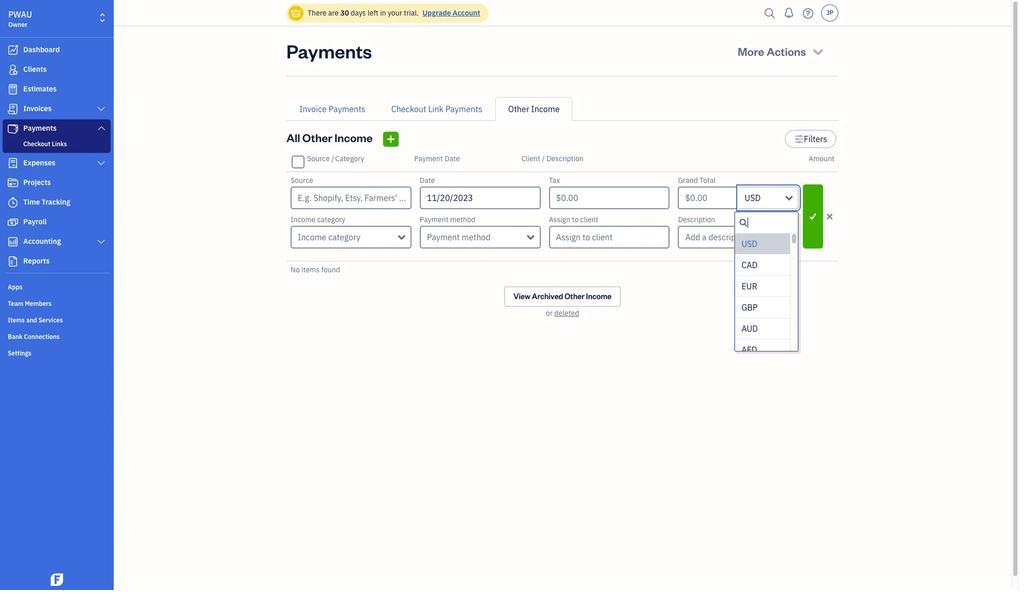 Task type: vqa. For each thing, say whether or not it's contained in the screenshot.
second projects,
no



Task type: locate. For each thing, give the bounding box(es) containing it.
2 horizontal spatial other
[[565, 292, 585, 301]]

1 horizontal spatial date
[[445, 154, 460, 163]]

chart image
[[7, 237, 19, 247]]

total
[[700, 176, 716, 185]]

payment method down "date in mm/dd/yyyy format" text field
[[427, 232, 491, 243]]

0 vertical spatial chevron large down image
[[96, 159, 106, 168]]

payroll
[[23, 217, 47, 226]]

usd up 'cad'
[[742, 239, 758, 249]]

0 horizontal spatial /
[[331, 154, 334, 163]]

reports link
[[3, 252, 111, 271]]

source / category
[[307, 154, 364, 163]]

team
[[8, 300, 23, 308]]

jp
[[826, 9, 834, 17]]

payments
[[286, 39, 372, 63], [329, 104, 365, 114], [445, 104, 482, 114], [23, 124, 57, 133]]

add new other income entry image
[[386, 133, 396, 146]]

checkout
[[391, 104, 426, 114], [23, 140, 50, 148]]

invoices
[[23, 104, 52, 113]]

0 vertical spatial source
[[307, 154, 330, 163]]

assign
[[549, 215, 570, 224]]

deleted link
[[554, 309, 579, 318]]

usd button
[[739, 187, 799, 209]]

search image
[[762, 5, 778, 21]]

chevron large down image inside expenses link
[[96, 159, 106, 168]]

members
[[25, 300, 52, 308]]

in
[[380, 8, 386, 18]]

0 horizontal spatial other
[[302, 130, 332, 145]]

1 chevron large down image from the top
[[96, 159, 106, 168]]

1 vertical spatial description
[[678, 215, 715, 224]]

income category up found
[[298, 232, 360, 243]]

method
[[450, 215, 475, 224], [462, 232, 491, 243]]

chevron large down image down the estimates link
[[96, 105, 106, 113]]

settings image
[[794, 133, 804, 145]]

invoice image
[[7, 104, 19, 114]]

source down "all other income"
[[307, 154, 330, 163]]

method down "date in mm/dd/yyyy format" text field
[[462, 232, 491, 243]]

go to help image
[[800, 5, 816, 21]]

items and services link
[[3, 312, 111, 328]]

method up payment method field
[[450, 215, 475, 224]]

owner
[[8, 21, 27, 28]]

aud
[[742, 324, 758, 334]]

bank
[[8, 333, 22, 341]]

chevron large down image down payroll link
[[96, 238, 106, 246]]

other right all
[[302, 130, 332, 145]]

tax $0.00
[[549, 176, 578, 203]]

chevron large down image for payments
[[96, 124, 106, 132]]

checkout inside checkout link payments link
[[391, 104, 426, 114]]

actions
[[767, 44, 806, 58]]

payments up checkout links
[[23, 124, 57, 133]]

1 vertical spatial date
[[420, 176, 435, 185]]

/ left category
[[331, 154, 334, 163]]

description up "tax"
[[547, 154, 584, 163]]

Date in MM/DD/YYYY format text field
[[420, 187, 541, 209]]

income
[[531, 104, 560, 114], [335, 130, 373, 145], [291, 215, 316, 224], [298, 232, 326, 243], [586, 292, 612, 301]]

found
[[321, 265, 340, 275]]

clients link
[[3, 60, 111, 79]]

category up income category field
[[317, 215, 345, 224]]

services
[[39, 316, 63, 324]]

other up "client"
[[508, 104, 529, 114]]

items
[[301, 265, 320, 275]]

aud option
[[735, 319, 790, 340]]

1 vertical spatial payment method
[[427, 232, 491, 243]]

1 vertical spatial usd
[[742, 239, 758, 249]]

connections
[[24, 333, 60, 341]]

source down source / category
[[291, 176, 313, 185]]

/ right "client"
[[542, 154, 545, 163]]

upgrade account link
[[420, 8, 480, 18]]

description
[[547, 154, 584, 163], [678, 215, 715, 224]]

jp button
[[821, 4, 839, 22]]

checkout inside checkout links link
[[23, 140, 50, 148]]

date down payment date button
[[420, 176, 435, 185]]

usd up search search box
[[745, 193, 761, 203]]

assign to client
[[549, 215, 598, 224]]

tax
[[549, 176, 560, 185]]

category
[[317, 215, 345, 224], [328, 232, 360, 243]]

or deleted
[[546, 309, 579, 318]]

list box containing usd
[[735, 234, 798, 361]]

1 horizontal spatial other
[[508, 104, 529, 114]]

other income
[[508, 104, 560, 114]]

report image
[[7, 256, 19, 267]]

tracking
[[42, 198, 70, 207]]

usd inside option
[[742, 239, 758, 249]]

payment
[[414, 154, 443, 163], [420, 215, 448, 224], [427, 232, 460, 243]]

description down grand total (usd) 'text box'
[[678, 215, 715, 224]]

other up the deleted link
[[565, 292, 585, 301]]

1 horizontal spatial /
[[542, 154, 545, 163]]

0 vertical spatial usd
[[745, 193, 761, 203]]

more
[[738, 44, 764, 58]]

chevron large down image
[[96, 159, 106, 168], [96, 238, 106, 246]]

source for source
[[291, 176, 313, 185]]

grand
[[678, 176, 698, 185]]

1 vertical spatial category
[[328, 232, 360, 243]]

checkout up expenses
[[23, 140, 50, 148]]

0 horizontal spatial checkout
[[23, 140, 50, 148]]

to
[[572, 215, 579, 224]]

0 vertical spatial chevron large down image
[[96, 105, 106, 113]]

other income link
[[495, 97, 573, 121]]

team members link
[[3, 296, 111, 311]]

link
[[428, 104, 444, 114]]

1 vertical spatial income category
[[298, 232, 360, 243]]

money image
[[7, 217, 19, 228]]

list box
[[735, 234, 798, 361]]

all other income
[[286, 130, 373, 145]]

more actions
[[738, 44, 806, 58]]

estimates link
[[3, 80, 111, 99]]

0 vertical spatial description
[[547, 154, 584, 163]]

1 chevron large down image from the top
[[96, 105, 106, 113]]

Description text field
[[678, 226, 799, 249]]

bank connections link
[[3, 329, 111, 344]]

amount button
[[809, 154, 835, 163]]

Income category field
[[291, 226, 411, 249]]

are
[[328, 8, 339, 18]]

1 vertical spatial source
[[291, 176, 313, 185]]

chevron large down image up checkout links link
[[96, 124, 106, 132]]

payment method up payment method field
[[420, 215, 475, 224]]

payment method
[[420, 215, 475, 224], [427, 232, 491, 243]]

chevron large down image down checkout links link
[[96, 159, 106, 168]]

2 chevron large down image from the top
[[96, 238, 106, 246]]

1 vertical spatial method
[[462, 232, 491, 243]]

payments link
[[3, 119, 111, 138]]

2 chevron large down image from the top
[[96, 124, 106, 132]]

income category up income category field
[[291, 215, 345, 224]]

2 vertical spatial payment
[[427, 232, 460, 243]]

settings
[[8, 350, 31, 357]]

invoice payments
[[299, 104, 365, 114]]

1 vertical spatial chevron large down image
[[96, 124, 106, 132]]

project image
[[7, 178, 19, 188]]

days
[[351, 8, 366, 18]]

no
[[291, 265, 300, 275]]

expenses
[[23, 158, 55, 168]]

chevron large down image
[[96, 105, 106, 113], [96, 124, 106, 132]]

invoice payments link
[[286, 97, 378, 121]]

chevron large down image for accounting
[[96, 238, 106, 246]]

0 horizontal spatial description
[[547, 154, 584, 163]]

1 / from the left
[[331, 154, 334, 163]]

source
[[307, 154, 330, 163], [291, 176, 313, 185]]

1 horizontal spatial checkout
[[391, 104, 426, 114]]

accounting link
[[3, 233, 111, 251]]

1 vertical spatial chevron large down image
[[96, 238, 106, 246]]

usd inside dropdown button
[[745, 193, 761, 203]]

2 / from the left
[[542, 154, 545, 163]]

date up "date in mm/dd/yyyy format" text field
[[445, 154, 460, 163]]

0 vertical spatial checkout
[[391, 104, 426, 114]]

category up found
[[328, 232, 360, 243]]

your
[[388, 8, 402, 18]]

filters button
[[785, 130, 837, 148]]

1 vertical spatial checkout
[[23, 140, 50, 148]]

0 vertical spatial payment
[[414, 154, 443, 163]]

checkout left link
[[391, 104, 426, 114]]

0 vertical spatial method
[[450, 215, 475, 224]]

1 vertical spatial other
[[302, 130, 332, 145]]

checkout link payments
[[391, 104, 482, 114]]

30
[[340, 8, 349, 18]]



Task type: describe. For each thing, give the bounding box(es) containing it.
client / description
[[521, 154, 584, 163]]

cancel image
[[825, 210, 835, 223]]

0 vertical spatial income category
[[291, 215, 345, 224]]

notifications image
[[781, 3, 797, 23]]

client
[[521, 154, 540, 163]]

payments up "all other income"
[[329, 104, 365, 114]]

deleted
[[554, 309, 579, 318]]

settings link
[[3, 345, 111, 361]]

timer image
[[7, 198, 19, 208]]

0 vertical spatial date
[[445, 154, 460, 163]]

no items found
[[291, 265, 340, 275]]

pwau owner
[[8, 9, 32, 28]]

Search search field
[[735, 217, 798, 229]]

view
[[514, 292, 530, 301]]

Assign to client text field
[[550, 227, 669, 248]]

amount
[[809, 154, 835, 163]]

income inside field
[[298, 232, 326, 243]]

aed
[[742, 345, 757, 355]]

Grand Total (USD) text field
[[678, 187, 739, 209]]

crown image
[[291, 7, 301, 18]]

category inside field
[[328, 232, 360, 243]]

checkout for checkout link payments
[[391, 104, 426, 114]]

1 vertical spatial payment
[[420, 215, 448, 224]]

1 horizontal spatial description
[[678, 215, 715, 224]]

$0.00 button
[[549, 187, 670, 209]]

aed option
[[735, 340, 790, 361]]

and
[[26, 316, 37, 324]]

estimate image
[[7, 84, 19, 95]]

cad
[[742, 260, 758, 270]]

all
[[286, 130, 300, 145]]

bank connections
[[8, 333, 60, 341]]

payment date
[[414, 154, 460, 163]]

save image
[[804, 210, 822, 223]]

payments inside main element
[[23, 124, 57, 133]]

payment method inside field
[[427, 232, 491, 243]]

income category inside income category field
[[298, 232, 360, 243]]

method inside field
[[462, 232, 491, 243]]

usd option
[[735, 234, 790, 255]]

Source text field
[[292, 188, 410, 208]]

items
[[8, 316, 25, 324]]

0 horizontal spatial date
[[420, 176, 435, 185]]

archived
[[532, 292, 563, 301]]

checkout link payments link
[[378, 97, 495, 121]]

Payment method field
[[420, 226, 541, 249]]

apps link
[[3, 279, 111, 295]]

0 vertical spatial other
[[508, 104, 529, 114]]

or
[[546, 309, 553, 318]]

checkout for checkout links
[[23, 140, 50, 148]]

2 vertical spatial other
[[565, 292, 585, 301]]

pwau
[[8, 9, 32, 20]]

dashboard image
[[7, 45, 19, 55]]

apps
[[8, 283, 22, 291]]

$0.00
[[556, 193, 578, 203]]

more actions button
[[729, 39, 835, 64]]

items and services
[[8, 316, 63, 324]]

time
[[23, 198, 40, 207]]

left
[[368, 8, 378, 18]]

payment inside field
[[427, 232, 460, 243]]

/ for category
[[331, 154, 334, 163]]

time tracking link
[[3, 193, 111, 212]]

client image
[[7, 65, 19, 75]]

0 vertical spatial category
[[317, 215, 345, 224]]

usd for list box containing usd
[[742, 239, 758, 249]]

view archived other income link
[[504, 286, 621, 307]]

dashboard link
[[3, 41, 111, 59]]

client
[[580, 215, 598, 224]]

time tracking
[[23, 198, 70, 207]]

projects
[[23, 178, 51, 187]]

upgrade
[[423, 8, 451, 18]]

trial.
[[404, 8, 419, 18]]

chevron large down image for invoices
[[96, 105, 106, 113]]

cad option
[[735, 255, 790, 276]]

accounting
[[23, 237, 61, 246]]

links
[[52, 140, 67, 148]]

filters
[[804, 134, 827, 144]]

payment image
[[7, 124, 19, 134]]

team members
[[8, 300, 52, 308]]

projects link
[[3, 174, 111, 192]]

source for source / category
[[307, 154, 330, 163]]

account
[[453, 8, 480, 18]]

invoices link
[[3, 100, 111, 118]]

gbp option
[[735, 297, 790, 319]]

eur option
[[735, 276, 790, 297]]

there
[[308, 8, 326, 18]]

payroll link
[[3, 213, 111, 232]]

/ for description
[[542, 154, 545, 163]]

clients
[[23, 65, 47, 74]]

main element
[[0, 0, 140, 590]]

there are 30 days left in your trial. upgrade account
[[308, 8, 480, 18]]

dashboard
[[23, 45, 60, 54]]

view archived other income
[[514, 292, 612, 301]]

expenses link
[[3, 154, 111, 173]]

grand total
[[678, 176, 716, 185]]

invoice
[[299, 104, 327, 114]]

chevrondown image
[[811, 44, 825, 58]]

estimates
[[23, 84, 57, 94]]

0 vertical spatial payment method
[[420, 215, 475, 224]]

chevron large down image for expenses
[[96, 159, 106, 168]]

checkout links link
[[5, 138, 109, 150]]

payments right link
[[445, 104, 482, 114]]

usd for usd dropdown button
[[745, 193, 761, 203]]

expense image
[[7, 158, 19, 169]]

gbp
[[742, 302, 758, 313]]

payments down are
[[286, 39, 372, 63]]

eur
[[742, 281, 757, 292]]

category
[[335, 154, 364, 163]]

freshbooks image
[[49, 574, 65, 586]]

payment date button
[[414, 154, 460, 163]]



